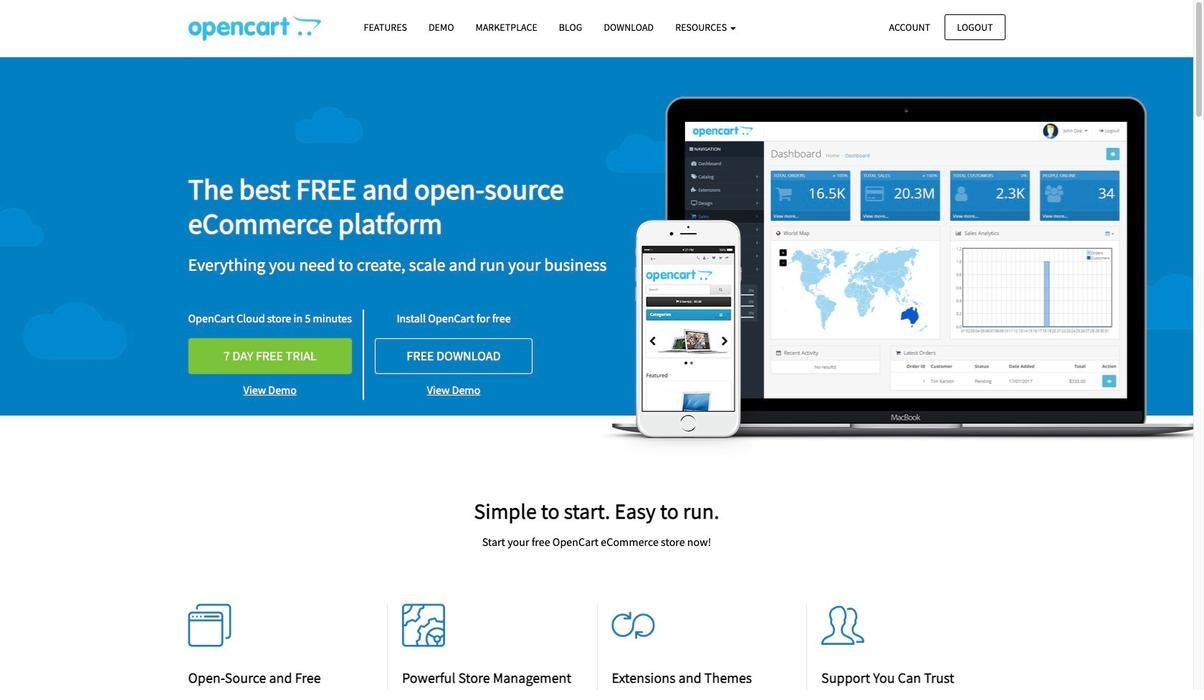 Task type: locate. For each thing, give the bounding box(es) containing it.
opencart - open source shopping cart solution image
[[188, 15, 321, 41]]



Task type: vqa. For each thing, say whether or not it's contained in the screenshot.
the search image
no



